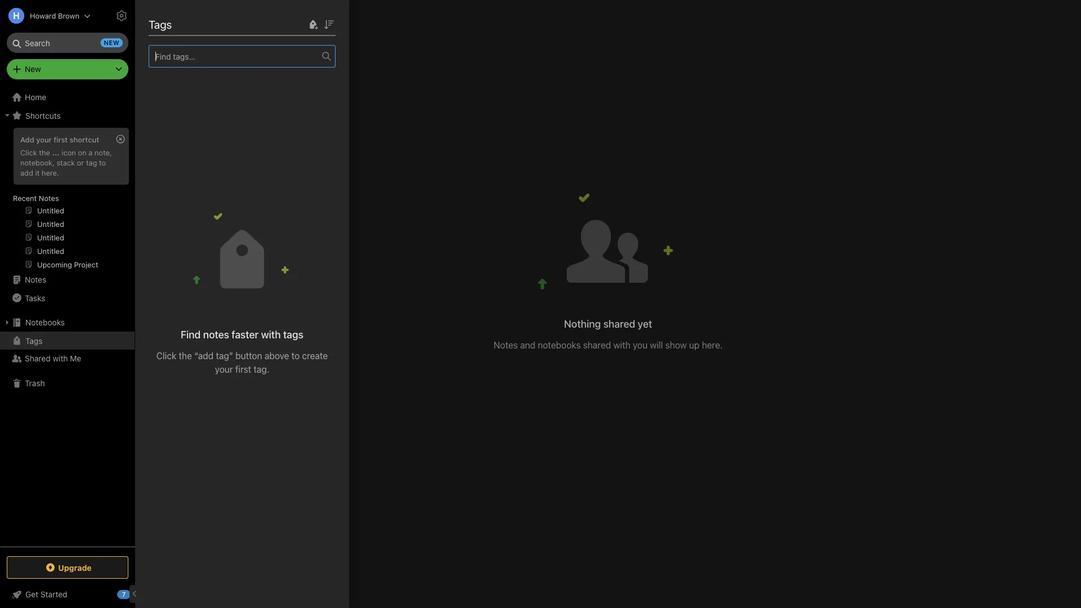 Task type: locate. For each thing, give the bounding box(es) containing it.
notes right the recent
[[39, 194, 59, 202]]

your
[[36, 135, 52, 144], [215, 364, 233, 375]]

"add
[[194, 350, 214, 361]]

tasks
[[25, 293, 45, 303]]

the
[[39, 148, 50, 157], [179, 350, 192, 361]]

1 vertical spatial first
[[235, 364, 251, 375]]

shortcuts button
[[0, 106, 135, 124]]

trash
[[25, 379, 45, 388]]

up
[[689, 340, 700, 350]]

your down tag"
[[215, 364, 233, 375]]

7
[[122, 591, 126, 598]]

0 horizontal spatial first
[[54, 135, 68, 144]]

new button
[[7, 59, 128, 79]]

0 vertical spatial shared
[[152, 16, 187, 29]]

tasks button
[[0, 289, 135, 307]]

notes and notebooks shared with you will show up here.
[[494, 340, 723, 350]]

0 vertical spatial notes
[[39, 194, 59, 202]]

1 vertical spatial click
[[156, 350, 176, 361]]

1 vertical spatial me
[[70, 354, 81, 363]]

notes
[[203, 328, 229, 340]]

sort options image
[[322, 18, 336, 31]]

shortcuts
[[25, 111, 61, 120]]

home link
[[0, 88, 135, 106]]

notes up tasks
[[25, 275, 46, 284]]

0 vertical spatial shared
[[604, 318, 635, 330]]

1 horizontal spatial click
[[156, 350, 176, 361]]

1 horizontal spatial the
[[179, 350, 192, 361]]

the inside click the "add tag" button above to create your first tag.
[[179, 350, 192, 361]]

first inside click the "add tag" button above to create your first tag.
[[235, 364, 251, 375]]

me up find tags… text box
[[213, 16, 229, 29]]

tree containing home
[[0, 88, 135, 546]]

new
[[104, 39, 119, 46]]

shared with me link
[[0, 350, 135, 368]]

expand notebooks image
[[3, 318, 12, 327]]

first up ...
[[54, 135, 68, 144]]

2 vertical spatial notes
[[494, 340, 518, 350]]

tag"
[[216, 350, 233, 361]]

click down add
[[20, 148, 37, 157]]

click inside click the "add tag" button above to create your first tag.
[[156, 350, 176, 361]]

0 vertical spatial to
[[99, 158, 106, 167]]

notes for notes
[[25, 275, 46, 284]]

shared up notes and notebooks shared with you will show up here.
[[604, 318, 635, 330]]

first
[[54, 135, 68, 144], [235, 364, 251, 375]]

find notes faster with tags
[[181, 328, 304, 340]]

0 horizontal spatial click
[[20, 148, 37, 157]]

yet
[[638, 318, 652, 330]]

...
[[52, 148, 60, 157]]

1 horizontal spatial me
[[213, 16, 229, 29]]

tags
[[149, 17, 172, 31], [25, 336, 42, 345]]

tags down notebooks at the bottom left of page
[[25, 336, 42, 345]]

with down tags button
[[53, 354, 68, 363]]

tree
[[0, 88, 135, 546]]

shared up trash
[[25, 354, 51, 363]]

shared right settings 'icon' at left
[[152, 16, 187, 29]]

notes inside shared with me element
[[494, 340, 518, 350]]

it
[[35, 168, 40, 177]]

1 vertical spatial the
[[179, 350, 192, 361]]

notebooks
[[538, 340, 581, 350]]

notes left and
[[494, 340, 518, 350]]

notes for notes and notebooks shared with you will show up here.
[[494, 340, 518, 350]]

the left "add on the left bottom
[[179, 350, 192, 361]]

1 vertical spatial shared with me
[[25, 354, 81, 363]]

to
[[99, 158, 106, 167], [292, 350, 300, 361]]

find
[[181, 328, 201, 340]]

nothing shared yet
[[564, 318, 652, 330]]

0 vertical spatial here.
[[42, 168, 59, 177]]

notes link
[[0, 271, 135, 289]]

to down note,
[[99, 158, 106, 167]]

the left ...
[[39, 148, 50, 157]]

0 horizontal spatial your
[[36, 135, 52, 144]]

notebook,
[[20, 158, 55, 167]]

shared
[[152, 16, 187, 29], [25, 354, 51, 363]]

here. right up
[[702, 340, 723, 350]]

Find tags… text field
[[149, 49, 322, 64]]

trash link
[[0, 375, 135, 393]]

1 horizontal spatial first
[[235, 364, 251, 375]]

1 vertical spatial shared
[[25, 354, 51, 363]]

0 horizontal spatial to
[[99, 158, 106, 167]]

to inside icon on a note, notebook, stack or tag to add it here.
[[99, 158, 106, 167]]

0 vertical spatial your
[[36, 135, 52, 144]]

1 horizontal spatial tags
[[149, 17, 172, 31]]

tags right settings 'icon' at left
[[149, 17, 172, 31]]

the inside group
[[39, 148, 50, 157]]

first down button on the bottom of the page
[[235, 364, 251, 375]]

settings image
[[115, 9, 128, 23]]

here. right "it" at the left
[[42, 168, 59, 177]]

0 horizontal spatial shared
[[25, 354, 51, 363]]

1 horizontal spatial here.
[[702, 340, 723, 350]]

to right above
[[292, 350, 300, 361]]

me inside tree
[[70, 354, 81, 363]]

me down tags button
[[70, 354, 81, 363]]

click
[[20, 148, 37, 157], [156, 350, 176, 361]]

shared with me
[[152, 16, 229, 29], [25, 354, 81, 363]]

1 vertical spatial here.
[[702, 340, 723, 350]]

1 vertical spatial notes
[[25, 275, 46, 284]]

1 horizontal spatial your
[[215, 364, 233, 375]]

0 vertical spatial the
[[39, 148, 50, 157]]

with
[[190, 16, 210, 29], [261, 328, 281, 340], [614, 340, 631, 350], [53, 354, 68, 363]]

here.
[[42, 168, 59, 177], [702, 340, 723, 350]]

your up click the ...
[[36, 135, 52, 144]]

group
[[0, 124, 135, 275]]

add
[[20, 135, 34, 144]]

here. inside icon on a note, notebook, stack or tag to add it here.
[[42, 168, 59, 177]]

group containing add your first shortcut
[[0, 124, 135, 275]]

1 vertical spatial tags
[[25, 336, 42, 345]]

click left "add on the left bottom
[[156, 350, 176, 361]]

0 horizontal spatial tags
[[25, 336, 42, 345]]

0 horizontal spatial here.
[[42, 168, 59, 177]]

create
[[302, 350, 328, 361]]

0 vertical spatial shared with me
[[152, 16, 229, 29]]

0 horizontal spatial the
[[39, 148, 50, 157]]

1 horizontal spatial shared with me
[[152, 16, 229, 29]]

the for ...
[[39, 148, 50, 157]]

notes
[[39, 194, 59, 202], [25, 275, 46, 284], [494, 340, 518, 350]]

me
[[213, 16, 229, 29], [70, 354, 81, 363]]

1 vertical spatial to
[[292, 350, 300, 361]]

shared
[[604, 318, 635, 330], [583, 340, 611, 350]]

show
[[666, 340, 687, 350]]

1 horizontal spatial to
[[292, 350, 300, 361]]

0 horizontal spatial me
[[70, 354, 81, 363]]

the for "add
[[179, 350, 192, 361]]

shared down nothing shared yet
[[583, 340, 611, 350]]

new search field
[[15, 33, 123, 53]]

1 vertical spatial your
[[215, 364, 233, 375]]

0 vertical spatial click
[[20, 148, 37, 157]]

0 horizontal spatial shared with me
[[25, 354, 81, 363]]

icon on a note, notebook, stack or tag to add it here.
[[20, 148, 112, 177]]

0 vertical spatial me
[[213, 16, 229, 29]]



Task type: vqa. For each thing, say whether or not it's contained in the screenshot.
the to the left
yes



Task type: describe. For each thing, give the bounding box(es) containing it.
on
[[78, 148, 86, 157]]

above
[[265, 350, 289, 361]]

stack
[[57, 158, 75, 167]]

recent
[[13, 194, 37, 202]]

note,
[[95, 148, 112, 157]]

1 horizontal spatial shared
[[152, 16, 187, 29]]

Search text field
[[15, 33, 121, 53]]

upgrade
[[58, 563, 92, 572]]

button
[[235, 350, 262, 361]]

you
[[633, 340, 648, 350]]

with left you
[[614, 340, 631, 350]]

get started
[[25, 590, 67, 599]]

started
[[40, 590, 67, 599]]

a
[[88, 148, 92, 157]]

nothing
[[564, 318, 601, 330]]

Sort field
[[322, 17, 336, 31]]

your inside click the "add tag" button above to create your first tag.
[[215, 364, 233, 375]]

and
[[520, 340, 536, 350]]

create new tag image
[[306, 18, 320, 31]]

Help and Learning task checklist field
[[0, 586, 135, 604]]

here. inside shared with me element
[[702, 340, 723, 350]]

faster
[[232, 328, 259, 340]]

tags inside tags button
[[25, 336, 42, 345]]

new
[[25, 64, 41, 74]]

with up find tags… text box
[[190, 16, 210, 29]]

your inside group
[[36, 135, 52, 144]]

tag
[[86, 158, 97, 167]]

to inside click the "add tag" button above to create your first tag.
[[292, 350, 300, 361]]

add your first shortcut
[[20, 135, 99, 144]]

shortcut
[[70, 135, 99, 144]]

1 vertical spatial shared
[[583, 340, 611, 350]]

icon
[[62, 148, 76, 157]]

click to collapse image
[[131, 587, 139, 601]]

get
[[25, 590, 38, 599]]

upgrade button
[[7, 556, 128, 579]]

howard
[[30, 12, 56, 20]]

with up above
[[261, 328, 281, 340]]

shared with me element
[[135, 0, 1081, 608]]

shared with me inside tree
[[25, 354, 81, 363]]

will
[[650, 340, 663, 350]]

howard brown
[[30, 12, 79, 20]]

tag.
[[254, 364, 269, 375]]

notebooks link
[[0, 314, 135, 332]]

0 vertical spatial first
[[54, 135, 68, 144]]

notebooks
[[25, 318, 65, 327]]

click the ...
[[20, 148, 60, 157]]

0 vertical spatial tags
[[149, 17, 172, 31]]

tags
[[283, 328, 304, 340]]

add
[[20, 168, 33, 177]]

brown
[[58, 12, 79, 20]]

notes inside group
[[39, 194, 59, 202]]

home
[[25, 93, 46, 102]]

or
[[77, 158, 84, 167]]

tags button
[[0, 332, 135, 350]]

click for click the ...
[[20, 148, 37, 157]]

Account field
[[0, 5, 91, 27]]

click the "add tag" button above to create your first tag.
[[156, 350, 328, 375]]

click for click the "add tag" button above to create your first tag.
[[156, 350, 176, 361]]

recent notes
[[13, 194, 59, 202]]



